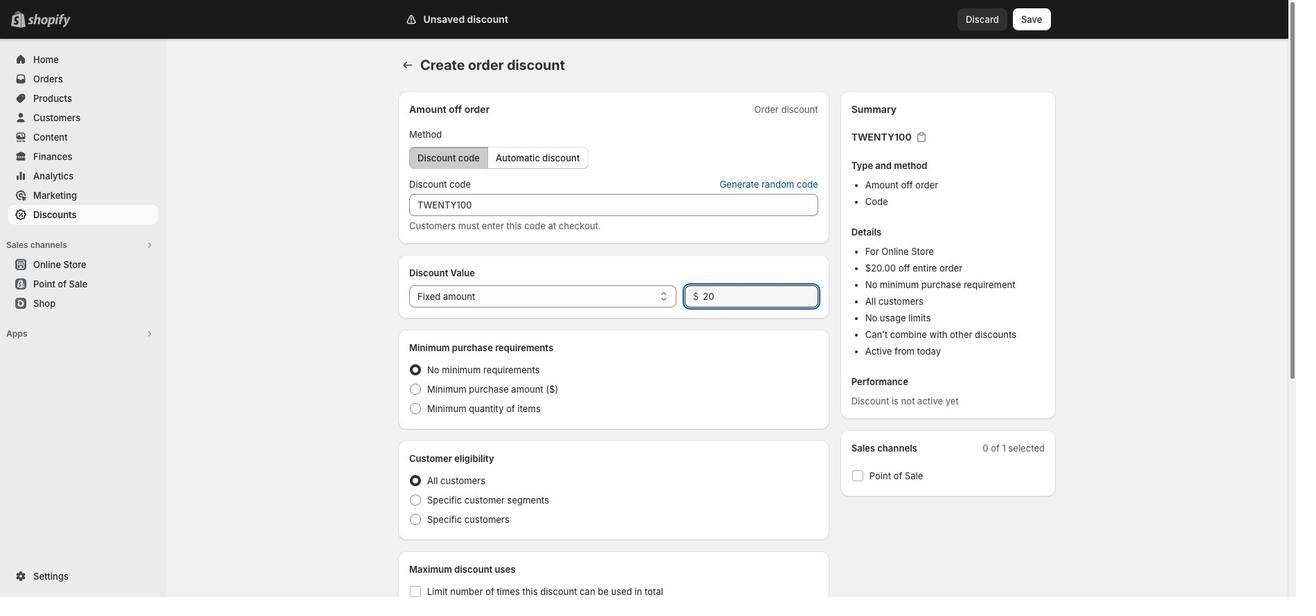 Task type: describe. For each thing, give the bounding box(es) containing it.
shopify image
[[28, 14, 71, 28]]

0.00 text field
[[703, 285, 818, 308]]



Task type: vqa. For each thing, say whether or not it's contained in the screenshot.
text box
yes



Task type: locate. For each thing, give the bounding box(es) containing it.
None text field
[[409, 194, 818, 216]]



